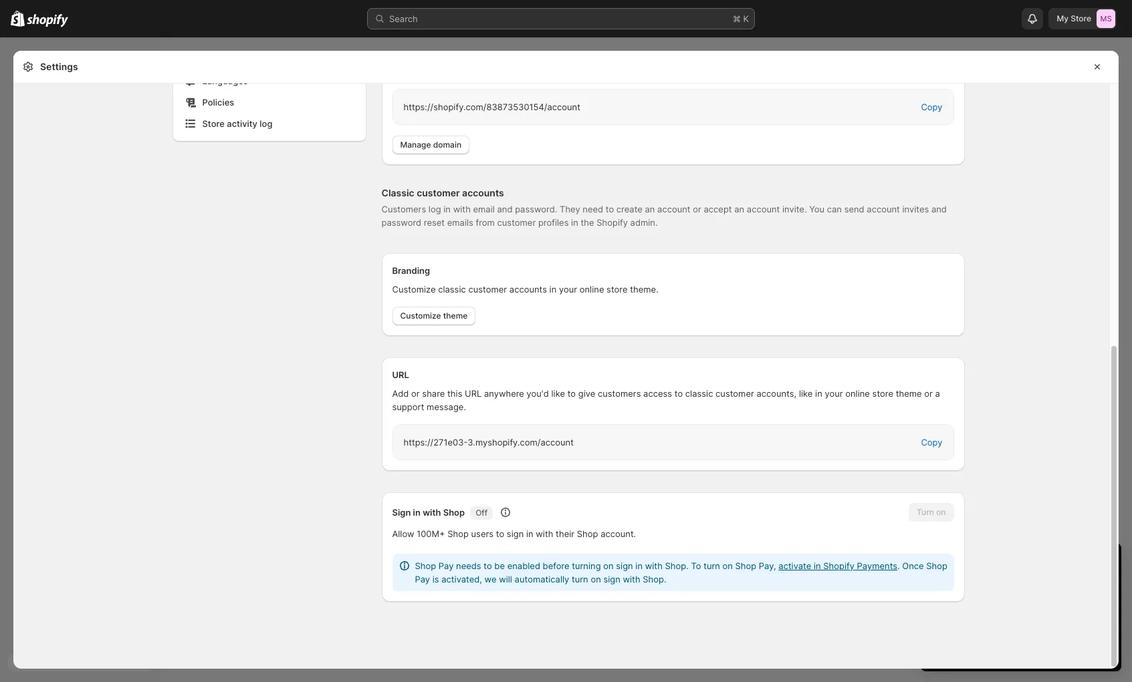 Task type: vqa. For each thing, say whether or not it's contained in the screenshot.
18th "row" from the bottom of the LIST OF REPORTS TABLE
no



Task type: locate. For each thing, give the bounding box(es) containing it.
activity
[[227, 118, 258, 129]]

2 horizontal spatial your
[[1020, 556, 1048, 572]]

from
[[476, 217, 495, 228]]

0 vertical spatial online
[[580, 284, 604, 295]]

copy for https://shopify.com/83873530154/account
[[921, 102, 943, 112]]

0 horizontal spatial accounts
[[462, 187, 504, 199]]

0 horizontal spatial online
[[580, 284, 604, 295]]

account
[[658, 204, 691, 215], [747, 204, 780, 215], [867, 204, 900, 215]]

shopify inside status
[[824, 561, 855, 572]]

1 horizontal spatial accounts
[[510, 284, 547, 295]]

log down policies link
[[260, 118, 273, 129]]

account up admin.
[[658, 204, 691, 215]]

1 account from the left
[[658, 204, 691, 215]]

like
[[552, 389, 565, 399], [799, 389, 813, 399]]

in
[[444, 204, 451, 215], [571, 217, 579, 228], [550, 284, 557, 295], [816, 389, 823, 399], [413, 508, 421, 518], [526, 529, 534, 540], [1005, 556, 1016, 572], [636, 561, 643, 572], [814, 561, 821, 572]]

2 horizontal spatial or
[[925, 389, 933, 399]]

1 horizontal spatial or
[[693, 204, 702, 215]]

store down policies at the left top
[[202, 118, 225, 129]]

accept
[[704, 204, 732, 215]]

1 horizontal spatial an
[[735, 204, 745, 215]]

3 account from the left
[[867, 204, 900, 215]]

account right 'send'
[[867, 204, 900, 215]]

and right invites
[[932, 204, 947, 215]]

2 copy button from the top
[[913, 433, 951, 452]]

$50 app store credit link
[[945, 607, 1029, 617]]

like right accounts,
[[799, 389, 813, 399]]

their
[[556, 529, 575, 540]]

customize theme
[[400, 311, 468, 321]]

1 vertical spatial your
[[825, 389, 843, 399]]

1 vertical spatial theme
[[896, 389, 922, 399]]

with down shop pay needs to be enabled before turning on sign in with shop. to turn on shop pay, activate in shopify payments at the bottom of page
[[623, 575, 641, 585]]

1 vertical spatial customize
[[400, 311, 441, 321]]

0 horizontal spatial store
[[607, 284, 628, 295]]

customer down password.
[[497, 217, 536, 228]]

url right this
[[465, 389, 482, 399]]

customer up customize theme link
[[469, 284, 507, 295]]

1 vertical spatial accounts
[[510, 284, 547, 295]]

to inside status
[[484, 561, 492, 572]]

store right my
[[1071, 13, 1092, 23]]

0 vertical spatial customize
[[392, 284, 436, 295]]

1 vertical spatial shopify
[[824, 561, 855, 572]]

an up admin.
[[645, 204, 655, 215]]

0 vertical spatial your
[[559, 284, 577, 295]]

1 vertical spatial classic
[[686, 389, 713, 399]]

1 vertical spatial url
[[465, 389, 482, 399]]

shop. down shop pay needs to be enabled before turning on sign in with shop. to turn on shop pay, activate in shopify payments at the bottom of page
[[643, 575, 667, 585]]

1 vertical spatial 3
[[964, 593, 969, 604]]

store inside settings dialog
[[202, 118, 225, 129]]

switch
[[935, 580, 962, 591]]

or
[[693, 204, 702, 215], [411, 389, 420, 399], [925, 389, 933, 399]]

you
[[810, 204, 825, 215]]

0 vertical spatial a
[[936, 389, 940, 399]]

3 left days
[[935, 556, 943, 572]]

classic right access
[[686, 389, 713, 399]]

with up 100m+
[[423, 508, 441, 518]]

log up reset
[[429, 204, 441, 215]]

and right email
[[497, 204, 513, 215]]

shop right their
[[577, 529, 598, 540]]

0 vertical spatial store
[[607, 284, 628, 295]]

to inside the 'switch to a paid plan and get: first 3 months for $1/month $50 app store credit'
[[965, 580, 973, 591]]

we
[[485, 575, 497, 585]]

status
[[392, 555, 954, 592]]

my store image
[[1097, 9, 1116, 28]]

⌘
[[733, 13, 741, 24]]

0 vertical spatial turn
[[704, 561, 720, 572]]

classic up customize theme
[[438, 284, 466, 295]]

store
[[1071, 13, 1092, 23], [202, 118, 225, 129]]

store
[[607, 284, 628, 295], [873, 389, 894, 399], [982, 607, 1003, 617]]

months
[[972, 593, 1003, 604]]

1 horizontal spatial like
[[799, 389, 813, 399]]

shopify inside classic customer accounts customers log in with email and password. they need to create an account or accept an account invite. you can send account invites and password reset emails from customer profiles in the shopify admin.
[[597, 217, 628, 228]]

1 horizontal spatial and
[[932, 204, 947, 215]]

shopify image
[[11, 11, 25, 27], [27, 14, 68, 27]]

with left 'to'
[[645, 561, 663, 572]]

0 vertical spatial copy
[[921, 102, 943, 112]]

with left their
[[536, 529, 554, 540]]

0 horizontal spatial turn
[[572, 575, 588, 585]]

accounts
[[462, 187, 504, 199], [510, 284, 547, 295]]

0 vertical spatial accounts
[[462, 187, 504, 199]]

https://shopify.com/83873530154/account
[[404, 102, 581, 112]]

a
[[936, 389, 940, 399], [975, 580, 980, 591]]

. once shop pay is activated, we will automatically turn on sign with shop.
[[415, 561, 948, 585]]

1 vertical spatial a
[[975, 580, 980, 591]]

on
[[604, 561, 614, 572], [723, 561, 733, 572], [591, 575, 601, 585]]

2 vertical spatial your
[[1020, 556, 1048, 572]]

off
[[476, 508, 488, 518]]

0 horizontal spatial url
[[392, 370, 409, 381]]

pay inside . once shop pay is activated, we will automatically turn on sign with shop.
[[415, 575, 430, 585]]

shop. left 'to'
[[665, 561, 689, 572]]

0 vertical spatial theme
[[443, 311, 468, 321]]

0 horizontal spatial a
[[936, 389, 940, 399]]

to right switch
[[965, 580, 973, 591]]

1 vertical spatial log
[[429, 204, 441, 215]]

is
[[433, 575, 439, 585]]

3
[[935, 556, 943, 572], [964, 593, 969, 604]]

url up add
[[392, 370, 409, 381]]

account left invite.
[[747, 204, 780, 215]]

pay left the is
[[415, 575, 430, 585]]

pay up the is
[[439, 561, 454, 572]]

0 vertical spatial 3
[[935, 556, 943, 572]]

https://271e03-
[[404, 437, 468, 448]]

activate in shopify payments link
[[779, 561, 898, 572]]

1 horizontal spatial store
[[1071, 13, 1092, 23]]

shop up switch
[[927, 561, 948, 572]]

1 horizontal spatial 3
[[964, 593, 969, 604]]

store inside the 'switch to a paid plan and get: first 3 months for $1/month $50 app store credit'
[[982, 607, 1003, 617]]

activated,
[[442, 575, 482, 585]]

0 horizontal spatial classic
[[438, 284, 466, 295]]

1 copy from the top
[[921, 102, 943, 112]]

to
[[606, 204, 614, 215], [568, 389, 576, 399], [675, 389, 683, 399], [496, 529, 505, 540], [484, 561, 492, 572], [965, 580, 973, 591]]

policies
[[202, 97, 234, 108]]

1 vertical spatial online
[[846, 389, 870, 399]]

shop up the is
[[415, 561, 436, 572]]

1 horizontal spatial turn
[[704, 561, 720, 572]]

0 vertical spatial pay
[[439, 561, 454, 572]]

2 horizontal spatial and
[[1023, 580, 1038, 591]]

payments
[[857, 561, 898, 572]]

1 horizontal spatial url
[[465, 389, 482, 399]]

shopify down the create
[[597, 217, 628, 228]]

0 horizontal spatial on
[[591, 575, 601, 585]]

1 vertical spatial copy
[[921, 437, 943, 448]]

shop.
[[665, 561, 689, 572], [643, 575, 667, 585]]

1 vertical spatial store
[[202, 118, 225, 129]]

2 copy from the top
[[921, 437, 943, 448]]

1 vertical spatial copy button
[[913, 433, 951, 452]]

1 horizontal spatial account
[[747, 204, 780, 215]]

on down "turning"
[[591, 575, 601, 585]]

shop left pay,
[[736, 561, 757, 572]]

will
[[499, 575, 512, 585]]

3 inside the 'switch to a paid plan and get: first 3 months for $1/month $50 app store credit'
[[964, 593, 969, 604]]

to left be
[[484, 561, 492, 572]]

0 horizontal spatial 3
[[935, 556, 943, 572]]

1 horizontal spatial classic
[[686, 389, 713, 399]]

0 horizontal spatial account
[[658, 204, 691, 215]]

0 horizontal spatial store
[[202, 118, 225, 129]]

https://271e03-3.myshopify.com/account
[[404, 437, 574, 448]]

manage domain
[[400, 140, 462, 150]]

turn inside . once shop pay is activated, we will automatically turn on sign with shop.
[[572, 575, 588, 585]]

turn down "turning"
[[572, 575, 588, 585]]

on right "turning"
[[604, 561, 614, 572]]

0 horizontal spatial log
[[260, 118, 273, 129]]

0 horizontal spatial an
[[645, 204, 655, 215]]

1 vertical spatial turn
[[572, 575, 588, 585]]

copy button
[[913, 98, 951, 116], [913, 433, 951, 452]]

status containing shop pay needs to be enabled before turning on sign in with shop. to turn on shop pay,
[[392, 555, 954, 592]]

0 horizontal spatial pay
[[415, 575, 430, 585]]

2 horizontal spatial store
[[982, 607, 1003, 617]]

settings
[[40, 61, 78, 72]]

1 horizontal spatial your
[[825, 389, 843, 399]]

customer left accounts,
[[716, 389, 754, 399]]

2 horizontal spatial account
[[867, 204, 900, 215]]

3 right first at the right bottom of page
[[964, 593, 969, 604]]

1 vertical spatial store
[[873, 389, 894, 399]]

1 horizontal spatial pay
[[439, 561, 454, 572]]

1 horizontal spatial shopify
[[824, 561, 855, 572]]

log
[[260, 118, 273, 129], [429, 204, 441, 215]]

url
[[392, 370, 409, 381], [465, 389, 482, 399]]

shop inside . once shop pay is activated, we will automatically turn on sign with shop.
[[927, 561, 948, 572]]

customer inside add or share this url anywhere you'd like to give customers access to classic customer accounts, like in your online store theme or a support message.
[[716, 389, 754, 399]]

1 vertical spatial pay
[[415, 575, 430, 585]]

shopify left payments
[[824, 561, 855, 572]]

2 vertical spatial sign
[[604, 575, 621, 585]]

on right 'to'
[[723, 561, 733, 572]]

0 vertical spatial store
[[1071, 13, 1092, 23]]

1 vertical spatial shop.
[[643, 575, 667, 585]]

1 horizontal spatial log
[[429, 204, 441, 215]]

pay
[[439, 561, 454, 572], [415, 575, 430, 585]]

an right accept
[[735, 204, 745, 215]]

needs
[[456, 561, 481, 572]]

1 copy button from the top
[[913, 98, 951, 116]]

to right need
[[606, 204, 614, 215]]

dialog
[[1125, 51, 1133, 670]]

shop
[[443, 508, 465, 518], [448, 529, 469, 540], [577, 529, 598, 540], [415, 561, 436, 572], [736, 561, 757, 572], [927, 561, 948, 572]]

theme
[[443, 311, 468, 321], [896, 389, 922, 399]]

with up emails
[[453, 204, 471, 215]]

0 vertical spatial shopify
[[597, 217, 628, 228]]

1 horizontal spatial online
[[846, 389, 870, 399]]

like right the you'd at the bottom of page
[[552, 389, 565, 399]]

and up $1/month
[[1023, 580, 1038, 591]]

classic
[[438, 284, 466, 295], [686, 389, 713, 399]]

languages link
[[181, 72, 358, 90]]

1 horizontal spatial theme
[[896, 389, 922, 399]]

1 vertical spatial sign
[[616, 561, 633, 572]]

0 horizontal spatial theme
[[443, 311, 468, 321]]

domain
[[433, 140, 462, 150]]

1 horizontal spatial store
[[873, 389, 894, 399]]

customize
[[392, 284, 436, 295], [400, 311, 441, 321]]

0 horizontal spatial shopify
[[597, 217, 628, 228]]

sign
[[507, 529, 524, 540], [616, 561, 633, 572], [604, 575, 621, 585]]

with inside classic customer accounts customers log in with email and password. they need to create an account or accept an account invite. you can send account invites and password reset emails from customer profiles in the shopify admin.
[[453, 204, 471, 215]]

turn
[[704, 561, 720, 572], [572, 575, 588, 585]]

automatically
[[515, 575, 570, 585]]

turning
[[572, 561, 601, 572]]

need
[[583, 204, 603, 215]]

your inside dropdown button
[[1020, 556, 1048, 572]]

profiles
[[538, 217, 569, 228]]

1 horizontal spatial shopify image
[[27, 14, 68, 27]]

shopify
[[597, 217, 628, 228], [824, 561, 855, 572]]

2 vertical spatial store
[[982, 607, 1003, 617]]

to left give
[[568, 389, 576, 399]]

3 inside dropdown button
[[935, 556, 943, 572]]

100m+
[[417, 529, 445, 540]]

1 horizontal spatial a
[[975, 580, 980, 591]]

manage domain link
[[392, 136, 470, 155]]

to
[[691, 561, 701, 572]]

0 horizontal spatial like
[[552, 389, 565, 399]]

turn right 'to'
[[704, 561, 720, 572]]

customers
[[382, 204, 426, 215]]

0 vertical spatial copy button
[[913, 98, 951, 116]]

0 horizontal spatial your
[[559, 284, 577, 295]]



Task type: describe. For each thing, give the bounding box(es) containing it.
add or share this url anywhere you'd like to give customers access to classic customer accounts, like in your online store theme or a support message.
[[392, 389, 940, 413]]

0 vertical spatial shop.
[[665, 561, 689, 572]]

branding
[[392, 266, 430, 276]]

0 vertical spatial sign
[[507, 529, 524, 540]]

url inside add or share this url anywhere you'd like to give customers access to classic customer accounts, like in your online store theme or a support message.
[[465, 389, 482, 399]]

be
[[495, 561, 505, 572]]

3.myshopify.com/account
[[468, 437, 574, 448]]

classic customer accounts customers log in with email and password. they need to create an account or accept an account invite. you can send account invites and password reset emails from customer profiles in the shopify admin.
[[382, 187, 947, 228]]

add
[[392, 389, 409, 399]]

customer up reset
[[417, 187, 460, 199]]

customize for customize classic customer accounts in your online store theme.
[[392, 284, 436, 295]]

pay,
[[759, 561, 776, 572]]

sign
[[392, 508, 411, 518]]

theme.
[[630, 284, 659, 295]]

status inside settings dialog
[[392, 555, 954, 592]]

classic
[[382, 187, 415, 199]]

theme inside add or share this url anywhere you'd like to give customers access to classic customer accounts, like in your online store theme or a support message.
[[896, 389, 922, 399]]

you'd
[[527, 389, 549, 399]]

2 account from the left
[[747, 204, 780, 215]]

0 horizontal spatial and
[[497, 204, 513, 215]]

log inside classic customer accounts customers log in with email and password. they need to create an account or accept an account invite. you can send account invites and password reset emails from customer profiles in the shopify admin.
[[429, 204, 441, 215]]

email
[[473, 204, 495, 215]]

allow
[[392, 529, 414, 540]]

for
[[1005, 593, 1016, 604]]

with inside . once shop pay is activated, we will automatically turn on sign with shop.
[[623, 575, 641, 585]]

in inside dropdown button
[[1005, 556, 1016, 572]]

enabled
[[508, 561, 540, 572]]

create
[[617, 204, 643, 215]]

0 horizontal spatial or
[[411, 389, 420, 399]]

invites
[[903, 204, 929, 215]]

activate
[[779, 561, 812, 572]]

password.
[[515, 204, 557, 215]]

my store
[[1057, 13, 1092, 23]]

a inside the 'switch to a paid plan and get: first 3 months for $1/month $50 app store credit'
[[975, 580, 980, 591]]

left
[[981, 556, 1001, 572]]

0 vertical spatial url
[[392, 370, 409, 381]]

⌘ k
[[733, 13, 749, 24]]

emails
[[447, 217, 474, 228]]

customize for customize theme
[[400, 311, 441, 321]]

customers
[[598, 389, 641, 399]]

my
[[1057, 13, 1069, 23]]

$50
[[945, 607, 961, 617]]

3 days left in your trial element
[[921, 579, 1122, 672]]

and inside the 'switch to a paid plan and get: first 3 months for $1/month $50 app store credit'
[[1023, 580, 1038, 591]]

or inside classic customer accounts customers log in with email and password. they need to create an account or accept an account invite. you can send account invites and password reset emails from customer profiles in the shopify admin.
[[693, 204, 702, 215]]

share
[[422, 389, 445, 399]]

shop left users
[[448, 529, 469, 540]]

shop pay needs to be enabled before turning on sign in with shop. to turn on shop pay, activate in shopify payments
[[415, 561, 898, 572]]

can
[[827, 204, 842, 215]]

support
[[392, 402, 424, 413]]

plan
[[1003, 580, 1020, 591]]

give
[[578, 389, 596, 399]]

anywhere
[[484, 389, 524, 399]]

copy button for https://shopify.com/83873530154/account
[[913, 98, 951, 116]]

2 like from the left
[[799, 389, 813, 399]]

sign in with shop
[[392, 508, 465, 518]]

this
[[448, 389, 463, 399]]

3 days left in your trial button
[[921, 544, 1122, 572]]

users
[[471, 529, 494, 540]]

password
[[382, 217, 422, 228]]

paid
[[983, 580, 1001, 591]]

store inside add or share this url anywhere you'd like to give customers access to classic customer accounts, like in your online store theme or a support message.
[[873, 389, 894, 399]]

app
[[964, 607, 979, 617]]

a inside add or share this url anywhere you'd like to give customers access to classic customer accounts, like in your online store theme or a support message.
[[936, 389, 940, 399]]

sign inside . once shop pay is activated, we will automatically turn on sign with shop.
[[604, 575, 621, 585]]

send
[[845, 204, 865, 215]]

0 vertical spatial log
[[260, 118, 273, 129]]

before
[[543, 561, 570, 572]]

admin.
[[631, 217, 658, 228]]

shop left the 'off'
[[443, 508, 465, 518]]

store activity log link
[[181, 114, 358, 133]]

once
[[903, 561, 924, 572]]

manage
[[400, 140, 431, 150]]

settings dialog
[[13, 0, 1119, 670]]

classic inside add or share this url anywhere you'd like to give customers access to classic customer accounts, like in your online store theme or a support message.
[[686, 389, 713, 399]]

trial
[[1051, 556, 1075, 572]]

switch to a paid plan and get: first 3 months for $1/month $50 app store credit
[[935, 580, 1058, 617]]

allow 100m+ shop users to sign in with their shop account.
[[392, 529, 636, 540]]

to inside classic customer accounts customers log in with email and password. they need to create an account or accept an account invite. you can send account invites and password reset emails from customer profiles in the shopify admin.
[[606, 204, 614, 215]]

account.
[[601, 529, 636, 540]]

days
[[947, 556, 977, 572]]

customize classic customer accounts in your online store theme.
[[392, 284, 659, 295]]

your inside add or share this url anywhere you'd like to give customers access to classic customer accounts, like in your online store theme or a support message.
[[825, 389, 843, 399]]

1 like from the left
[[552, 389, 565, 399]]

invite.
[[783, 204, 807, 215]]

message.
[[427, 402, 466, 413]]

credit
[[1005, 607, 1029, 617]]

languages
[[202, 76, 248, 86]]

to right users
[[496, 529, 505, 540]]

the
[[581, 217, 594, 228]]

copy for https://271e03-3.myshopify.com/account
[[921, 437, 943, 448]]

2 an from the left
[[735, 204, 745, 215]]

k
[[744, 13, 749, 24]]

3 days left in your trial
[[935, 556, 1075, 572]]

.
[[898, 561, 900, 572]]

access
[[644, 389, 672, 399]]

store activity log
[[202, 118, 273, 129]]

customize theme link
[[392, 307, 476, 326]]

in inside add or share this url anywhere you'd like to give customers access to classic customer accounts, like in your online store theme or a support message.
[[816, 389, 823, 399]]

policies link
[[181, 93, 358, 112]]

0 horizontal spatial shopify image
[[11, 11, 25, 27]]

1 horizontal spatial on
[[604, 561, 614, 572]]

copy button for https://271e03-3.myshopify.com/account
[[913, 433, 951, 452]]

accounts,
[[757, 389, 797, 399]]

reset
[[424, 217, 445, 228]]

online inside add or share this url anywhere you'd like to give customers access to classic customer accounts, like in your online store theme or a support message.
[[846, 389, 870, 399]]

get:
[[1041, 580, 1057, 591]]

accounts inside classic customer accounts customers log in with email and password. they need to create an account or accept an account invite. you can send account invites and password reset emails from customer profiles in the shopify admin.
[[462, 187, 504, 199]]

0 vertical spatial classic
[[438, 284, 466, 295]]

to right access
[[675, 389, 683, 399]]

search
[[389, 13, 418, 24]]

2 horizontal spatial on
[[723, 561, 733, 572]]

shop. inside . once shop pay is activated, we will automatically turn on sign with shop.
[[643, 575, 667, 585]]

on inside . once shop pay is activated, we will automatically turn on sign with shop.
[[591, 575, 601, 585]]

1 an from the left
[[645, 204, 655, 215]]

they
[[560, 204, 580, 215]]



